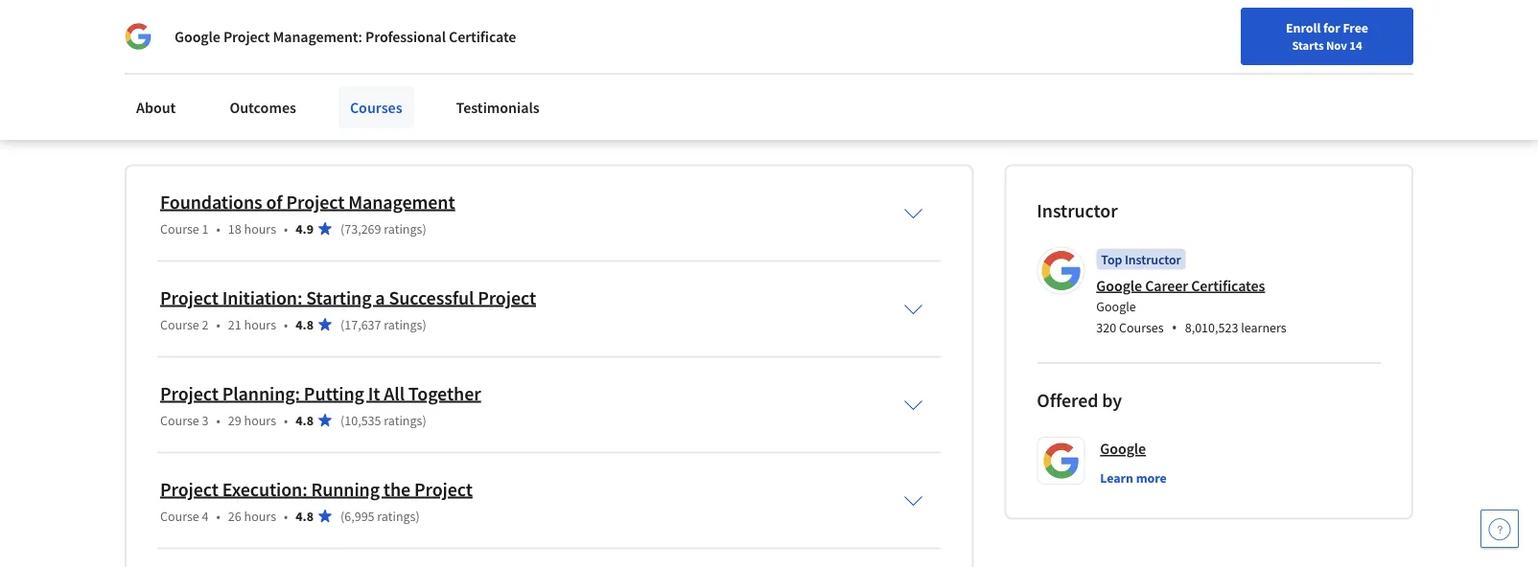 Task type: vqa. For each thing, say whether or not it's contained in the screenshot.


Task type: locate. For each thing, give the bounding box(es) containing it.
google project management: professional certificate
[[175, 27, 516, 46]]

in inside "prepare for a new career in the high-growth field of project management, no experience or degree required. get professional training designed by google and get on the fastrack to a competitively paid job."
[[283, 40, 296, 59]]

course 4 • 26 hours •
[[160, 508, 288, 525]]

help center image
[[1489, 518, 1512, 541]]

2 vertical spatial of
[[266, 190, 283, 214]]

for inside enroll for free starts nov 14
[[1324, 19, 1341, 36]]

course left 2
[[160, 316, 199, 334]]

1 vertical spatial 4.8
[[296, 412, 314, 430]]

•
[[216, 220, 220, 238], [284, 220, 288, 238], [216, 316, 220, 334], [284, 316, 288, 334], [1172, 318, 1178, 338], [216, 412, 220, 430], [284, 412, 288, 430], [216, 508, 220, 525], [284, 508, 288, 525]]

google up learn
[[1101, 440, 1147, 459]]

for inside "prepare for a new career in the high-growth field of project management, no experience or degree required. get professional training designed by google and get on the fastrack to a competitively paid job."
[[178, 40, 196, 59]]

designed
[[260, 63, 318, 82]]

1 vertical spatial the
[[459, 63, 480, 82]]

course 2 • 21 hours •
[[160, 316, 288, 334]]

the left high- on the left
[[299, 40, 320, 59]]

of up course 1 • 18 hours •
[[266, 190, 283, 214]]

project up 3
[[160, 382, 219, 406]]

open
[[125, 86, 159, 105]]

1 4.8 from the top
[[296, 316, 314, 334]]

course 1 • 18 hours •
[[160, 220, 288, 238]]

successful
[[389, 286, 474, 310]]

get
[[416, 63, 436, 82]]

for up the professional at the top
[[178, 40, 196, 59]]

1 ( from the top
[[341, 220, 345, 238]]

over
[[781, 63, 811, 82]]

course for project initiation: starting a successful project
[[160, 316, 199, 334]]

( 6,995 ratings )
[[341, 508, 420, 525]]

1 vertical spatial by
[[1103, 389, 1123, 413]]

ratings for management
[[384, 220, 423, 238]]

73,269
[[345, 220, 381, 238]]

instructor up the career
[[1125, 251, 1182, 268]]

• right 2
[[216, 316, 220, 334]]

foundations
[[160, 190, 262, 214]]

ratings down all
[[384, 412, 423, 430]]

course left '4'
[[160, 508, 199, 525]]

4.8 for planning:
[[296, 412, 314, 430]]

• left '8,010,523'
[[1172, 318, 1178, 338]]

4.8 down project execution: running the project
[[296, 508, 314, 525]]

3
[[202, 412, 209, 430]]

1 horizontal spatial courses
[[1120, 320, 1164, 337]]

ratings for a
[[384, 316, 423, 334]]

( right 4.9
[[341, 220, 345, 238]]

) down management
[[423, 220, 427, 238]]

professional
[[365, 27, 446, 46]]

ratings
[[384, 220, 423, 238], [384, 316, 423, 334], [384, 412, 423, 430], [377, 508, 416, 525]]

4
[[202, 508, 209, 525]]

0 horizontal spatial project
[[209, 86, 258, 105]]

a
[[199, 40, 207, 59], [553, 63, 561, 82], [387, 86, 396, 105], [375, 286, 385, 310]]

1 vertical spatial of
[[575, 86, 588, 105]]

management,
[[500, 40, 590, 59]]

3 hours from the top
[[244, 412, 276, 430]]

1 vertical spatial instructor
[[1125, 251, 1182, 268]]

for for enroll
[[1324, 19, 1341, 36]]

0 vertical spatial project
[[452, 40, 497, 59]]

of right field
[[436, 40, 449, 59]]

growth
[[356, 40, 402, 59]]

project right the successful
[[478, 286, 536, 310]]

0 horizontal spatial instructor
[[1037, 199, 1118, 223]]

0 vertical spatial the
[[299, 40, 320, 59]]

4 course from the top
[[160, 508, 199, 525]]

2 ( from the top
[[341, 316, 345, 334]]

the right on
[[459, 63, 480, 82]]

read
[[125, 114, 158, 132]]

) down the successful
[[423, 316, 427, 334]]

ratings down the successful
[[384, 316, 423, 334]]

0 horizontal spatial in
[[193, 86, 206, 105]]

0 horizontal spatial by
[[321, 63, 337, 82]]

• right 3
[[216, 412, 220, 430]]

( down putting
[[341, 412, 345, 430]]

6,995
[[345, 508, 375, 525]]

of inside there are over 715,000 open jobs in project management with a median entry-level salary of $77,000.¹
[[575, 86, 588, 105]]

the up ( 6,995 ratings )
[[384, 478, 411, 502]]

by down high- on the left
[[321, 63, 337, 82]]

1 horizontal spatial by
[[1103, 389, 1123, 413]]

certificate
[[449, 27, 516, 46]]

a right the with
[[387, 86, 396, 105]]

None search field
[[273, 12, 734, 50]]

4.8 left opens in a new tab icon in the left of the page
[[296, 316, 314, 334]]

the
[[299, 40, 320, 59], [459, 63, 480, 82], [384, 478, 411, 502]]

management:
[[273, 27, 363, 46]]

outcomes link
[[218, 86, 308, 129]]

14
[[1350, 37, 1363, 53]]

1 course from the top
[[160, 220, 199, 238]]

google inside "prepare for a new career in the high-growth field of project management, no experience or degree required. get professional training designed by google and get on the fastrack to a competitively paid job."
[[340, 63, 385, 82]]

( for project
[[341, 220, 345, 238]]

jobs
[[162, 86, 190, 105]]

1 horizontal spatial of
[[436, 40, 449, 59]]

1 horizontal spatial more
[[1136, 470, 1167, 487]]

4 ( from the top
[[341, 508, 345, 525]]

of right salary
[[575, 86, 588, 105]]

1 vertical spatial project
[[209, 86, 258, 105]]

2 vertical spatial the
[[384, 478, 411, 502]]

0 vertical spatial by
[[321, 63, 337, 82]]

1 horizontal spatial instructor
[[1125, 251, 1182, 268]]

in up designed
[[283, 40, 296, 59]]

) right the 6,995
[[416, 508, 420, 525]]

project up ( 6,995 ratings )
[[414, 478, 473, 502]]

and
[[389, 63, 413, 82]]

course
[[160, 220, 199, 238], [160, 316, 199, 334], [160, 412, 199, 430], [160, 508, 199, 525]]

1 horizontal spatial for
[[1324, 19, 1341, 36]]

google up the with
[[340, 63, 385, 82]]

hours right 18
[[244, 220, 276, 238]]

2 hours from the top
[[244, 316, 276, 334]]

( down running
[[341, 508, 345, 525]]

project
[[452, 40, 497, 59], [209, 86, 258, 105]]

project initiation: starting a successful project
[[160, 286, 536, 310]]

1 horizontal spatial project
[[452, 40, 497, 59]]

0 horizontal spatial the
[[299, 40, 320, 59]]

more
[[162, 114, 197, 132], [1136, 470, 1167, 487]]

project up 2
[[160, 286, 219, 310]]

1 vertical spatial courses
[[1120, 320, 1164, 337]]

hours right "21"
[[244, 316, 276, 334]]

project
[[223, 27, 270, 46], [286, 190, 345, 214], [160, 286, 219, 310], [478, 286, 536, 310], [160, 382, 219, 406], [160, 478, 219, 502], [414, 478, 473, 502]]

0 horizontal spatial of
[[266, 190, 283, 214]]

hours right 29
[[244, 412, 276, 430]]

1 horizontal spatial in
[[283, 40, 296, 59]]

0 vertical spatial more
[[162, 114, 197, 132]]

( right opens in a new tab icon in the left of the page
[[341, 316, 345, 334]]

testimonials link
[[445, 86, 551, 129]]

hours
[[244, 220, 276, 238], [244, 316, 276, 334], [244, 412, 276, 430], [244, 508, 276, 525]]

0 horizontal spatial for
[[178, 40, 196, 59]]

ratings for the
[[377, 508, 416, 525]]

in right the jobs at the top
[[193, 86, 206, 105]]

0 vertical spatial in
[[283, 40, 296, 59]]

free
[[1343, 19, 1369, 36]]

) down "together"
[[423, 412, 427, 430]]

of inside "prepare for a new career in the high-growth field of project management, no experience or degree required. get professional training designed by google and get on the fastrack to a competitively paid job."
[[436, 40, 449, 59]]

0 vertical spatial 4.8
[[296, 316, 314, 334]]

4.8 down project planning: putting it all together
[[296, 412, 314, 430]]

course left 1
[[160, 220, 199, 238]]

enroll
[[1286, 19, 1321, 36]]

instructor up "top"
[[1037, 199, 1118, 223]]

about
[[136, 98, 176, 117]]

get
[[811, 40, 834, 59]]

( for putting
[[341, 412, 345, 430]]

hours for initiation:
[[244, 316, 276, 334]]

foundations of project management link
[[160, 190, 455, 214]]

1 vertical spatial in
[[193, 86, 206, 105]]

courses right 320
[[1120, 320, 1164, 337]]

or
[[686, 40, 700, 59]]

• right '4'
[[216, 508, 220, 525]]

project up '4'
[[160, 478, 219, 502]]

project down the training
[[209, 86, 258, 105]]

google image
[[125, 23, 152, 50]]

google career certificates link
[[1097, 276, 1266, 296]]

3 4.8 from the top
[[296, 508, 314, 525]]

more down the jobs at the top
[[162, 114, 197, 132]]

( 73,269 ratings )
[[341, 220, 427, 238]]

4 hours from the top
[[244, 508, 276, 525]]

competitively
[[564, 63, 652, 82]]

learn
[[1101, 470, 1134, 487]]

field
[[405, 40, 433, 59]]

ratings down management
[[384, 220, 423, 238]]

a right 'to'
[[553, 63, 561, 82]]

google
[[175, 27, 220, 46], [340, 63, 385, 82], [1097, 276, 1143, 296], [1097, 299, 1137, 316], [1101, 440, 1147, 459]]

0 horizontal spatial more
[[162, 114, 197, 132]]

more right learn
[[1136, 470, 1167, 487]]

2 horizontal spatial the
[[459, 63, 480, 82]]

outcomes
[[230, 98, 296, 117]]

project up on
[[452, 40, 497, 59]]

show notifications image
[[1280, 24, 1303, 47]]

1 hours from the top
[[244, 220, 276, 238]]

1 vertical spatial for
[[178, 40, 196, 59]]

3 ( from the top
[[341, 412, 345, 430]]

courses down the and
[[350, 98, 403, 117]]

for
[[1324, 19, 1341, 36], [178, 40, 196, 59]]

hours right 26
[[244, 508, 276, 525]]

2 4.8 from the top
[[296, 412, 314, 430]]

opens in a new tab image
[[322, 334, 337, 349]]

project inside "prepare for a new career in the high-growth field of project management, no experience or degree required. get professional training designed by google and get on the fastrack to a competitively paid job."
[[452, 40, 497, 59]]

enroll for free starts nov 14
[[1286, 19, 1369, 53]]

2 vertical spatial 4.8
[[296, 508, 314, 525]]

ratings right the 6,995
[[377, 508, 416, 525]]

1 vertical spatial more
[[1136, 470, 1167, 487]]

all
[[384, 382, 405, 406]]

3 course from the top
[[160, 412, 199, 430]]

2 course from the top
[[160, 316, 199, 334]]

for up nov
[[1324, 19, 1341, 36]]

• left 4.9
[[284, 220, 288, 238]]

(
[[341, 220, 345, 238], [341, 316, 345, 334], [341, 412, 345, 430], [341, 508, 345, 525]]

courses
[[350, 98, 403, 117], [1120, 320, 1164, 337]]

( for starting
[[341, 316, 345, 334]]

course left 3
[[160, 412, 199, 430]]

required.
[[750, 40, 808, 59]]

high-
[[323, 40, 356, 59]]

0 vertical spatial of
[[436, 40, 449, 59]]

2 horizontal spatial of
[[575, 86, 588, 105]]

0 vertical spatial for
[[1324, 19, 1341, 36]]

testimonials
[[456, 98, 540, 117]]

by right the offered on the right
[[1103, 389, 1123, 413]]

top
[[1102, 251, 1123, 268]]

project up 4.9
[[286, 190, 345, 214]]

project inside there are over 715,000 open jobs in project management with a median entry-level salary of $77,000.¹
[[209, 86, 258, 105]]

0 vertical spatial courses
[[350, 98, 403, 117]]

by
[[321, 63, 337, 82], [1103, 389, 1123, 413]]



Task type: describe. For each thing, give the bounding box(es) containing it.
course for project execution: running the project
[[160, 508, 199, 525]]

4.8 for execution:
[[296, 508, 314, 525]]

a up ( 17,637 ratings )
[[375, 286, 385, 310]]

degree
[[703, 40, 747, 59]]

project planning: putting it all together link
[[160, 382, 481, 406]]

320
[[1097, 320, 1117, 337]]

10,535
[[345, 412, 381, 430]]

• down 'initiation:'
[[284, 316, 288, 334]]

learners
[[1242, 320, 1287, 337]]

) for a
[[423, 316, 427, 334]]

0 vertical spatial instructor
[[1037, 199, 1118, 223]]

professional
[[125, 63, 204, 82]]

career
[[1146, 276, 1189, 296]]

) for it
[[423, 412, 427, 430]]

1 horizontal spatial the
[[384, 478, 411, 502]]

hours for execution:
[[244, 508, 276, 525]]

project planning: putting it all together
[[160, 382, 481, 406]]

learn more button
[[1101, 469, 1167, 488]]

opens in a new tab image
[[462, 357, 477, 372]]

0 horizontal spatial courses
[[350, 98, 403, 117]]

top instructor google career certificates google 320 courses • 8,010,523 learners
[[1097, 251, 1287, 338]]

• down the 'planning:'
[[284, 412, 288, 430]]

putting
[[304, 382, 364, 406]]

in inside there are over 715,000 open jobs in project management with a median entry-level salary of $77,000.¹
[[193, 86, 206, 105]]

together
[[409, 382, 481, 406]]

learn more
[[1101, 470, 1167, 487]]

8,010,523
[[1185, 320, 1239, 337]]

there
[[714, 63, 753, 82]]

salary
[[530, 86, 572, 105]]

1
[[202, 220, 209, 238]]

read more
[[125, 114, 197, 132]]

with
[[354, 86, 384, 105]]

google down "top"
[[1097, 276, 1143, 296]]

career
[[240, 40, 280, 59]]

for for prepare
[[178, 40, 196, 59]]

• inside top instructor google career certificates google 320 courses • 8,010,523 learners
[[1172, 318, 1178, 338]]

fastrack
[[484, 63, 534, 82]]

hours for planning:
[[244, 412, 276, 430]]

nov
[[1327, 37, 1348, 53]]

( for running
[[341, 508, 345, 525]]

by inside "prepare for a new career in the high-growth field of project management, no experience or degree required. get professional training designed by google and get on the fastrack to a competitively paid job."
[[321, 63, 337, 82]]

18
[[228, 220, 242, 238]]

course for foundations of project management
[[160, 220, 199, 238]]

project execution: running the project link
[[160, 478, 473, 502]]

running
[[311, 478, 380, 502]]

project initiation: starting a successful project link
[[160, 286, 536, 310]]

more for read more
[[162, 114, 197, 132]]

certificates
[[1192, 276, 1266, 296]]

to
[[537, 63, 550, 82]]

course 3 • 29 hours •
[[160, 412, 288, 430]]

starting
[[306, 286, 372, 310]]

courses inside top instructor google career certificates google 320 courses • 8,010,523 learners
[[1120, 320, 1164, 337]]

instructor inside top instructor google career certificates google 320 courses • 8,010,523 learners
[[1125, 251, 1182, 268]]

training
[[207, 63, 257, 82]]

planning:
[[222, 382, 300, 406]]

2
[[202, 316, 209, 334]]

( 17,637 ratings )
[[341, 316, 427, 334]]

management
[[348, 190, 455, 214]]

new
[[210, 40, 237, 59]]

a inside there are over 715,000 open jobs in project management with a median entry-level salary of $77,000.¹
[[387, 86, 396, 105]]

there are over 715,000 open jobs in project management with a median entry-level salary of $77,000.¹
[[125, 63, 871, 105]]

29
[[228, 412, 242, 430]]

$77,000.¹
[[592, 86, 655, 105]]

4.8 for initiation:
[[296, 316, 314, 334]]

a left new
[[199, 40, 207, 59]]

google up 320
[[1097, 299, 1137, 316]]

google link
[[1101, 438, 1147, 461]]

course for project planning: putting it all together
[[160, 412, 199, 430]]

google career certificates image
[[1040, 250, 1082, 292]]

prepare
[[125, 40, 175, 59]]

median
[[399, 86, 450, 105]]

project up the training
[[223, 27, 270, 46]]

foundations of project management
[[160, 190, 455, 214]]

prepare for a new career in the high-growth field of project management, no experience or degree required. get professional training designed by google and get on the fastrack to a competitively paid job.
[[125, 40, 837, 82]]

read more button
[[125, 113, 197, 133]]

• down execution:
[[284, 508, 288, 525]]

more for learn more
[[1136, 470, 1167, 487]]

on
[[440, 63, 456, 82]]

( 10,535 ratings )
[[341, 412, 427, 430]]

hours for of
[[244, 220, 276, 238]]

26
[[228, 508, 242, 525]]

initiation:
[[222, 286, 302, 310]]

project execution: running the project
[[160, 478, 473, 502]]

offered
[[1037, 389, 1099, 413]]

• right 1
[[216, 220, 220, 238]]

are
[[756, 63, 778, 82]]

google up the professional at the top
[[175, 27, 220, 46]]

it
[[368, 382, 380, 406]]

paid
[[655, 63, 683, 82]]

715,000
[[814, 63, 867, 82]]

level
[[495, 86, 527, 105]]

management
[[261, 86, 350, 105]]

job.
[[686, 63, 710, 82]]

17,637
[[345, 316, 381, 334]]

21
[[228, 316, 242, 334]]

) for the
[[416, 508, 420, 525]]

courses link
[[339, 86, 414, 129]]

no
[[593, 40, 610, 59]]

execution:
[[222, 478, 308, 502]]

offered by
[[1037, 389, 1123, 413]]

coursera image
[[23, 16, 145, 46]]

) for management
[[423, 220, 427, 238]]

ratings for it
[[384, 412, 423, 430]]



